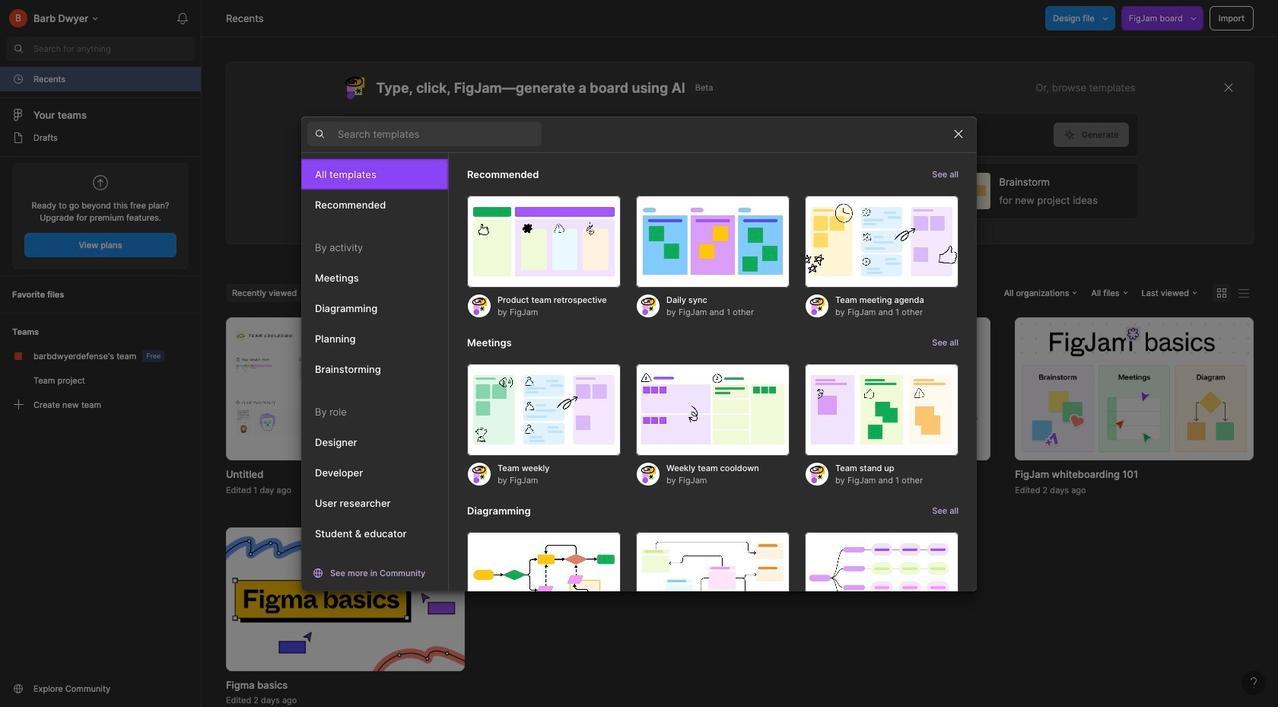 Task type: describe. For each thing, give the bounding box(es) containing it.
product team retrospective image
[[467, 195, 621, 287]]

mindmap image
[[805, 532, 959, 624]]

diagram basics image
[[467, 532, 621, 624]]

uml diagram image
[[636, 532, 790, 624]]

daily sync image
[[636, 195, 790, 287]]

bell 32 image
[[171, 6, 195, 30]]



Task type: locate. For each thing, give the bounding box(es) containing it.
Search for anything text field
[[33, 43, 195, 55]]

Ex: A weekly team meeting, starting with an ice breaker field
[[342, 113, 1054, 156]]

search 32 image
[[6, 37, 30, 61]]

team meeting agenda image
[[805, 195, 959, 287]]

team stand up image
[[805, 364, 959, 456]]

Search templates text field
[[338, 125, 542, 143]]

team weekly image
[[467, 364, 621, 456]]

file thumbnail image
[[752, 317, 991, 461], [1016, 317, 1254, 461], [234, 327, 457, 451], [497, 327, 720, 451], [226, 528, 465, 671]]

dialog
[[301, 116, 977, 655]]

weekly team cooldown image
[[636, 364, 790, 456]]

community 16 image
[[12, 683, 24, 695]]

recent 16 image
[[12, 73, 24, 85]]

page 16 image
[[12, 132, 24, 144]]



Task type: vqa. For each thing, say whether or not it's contained in the screenshot.
User Interview image
no



